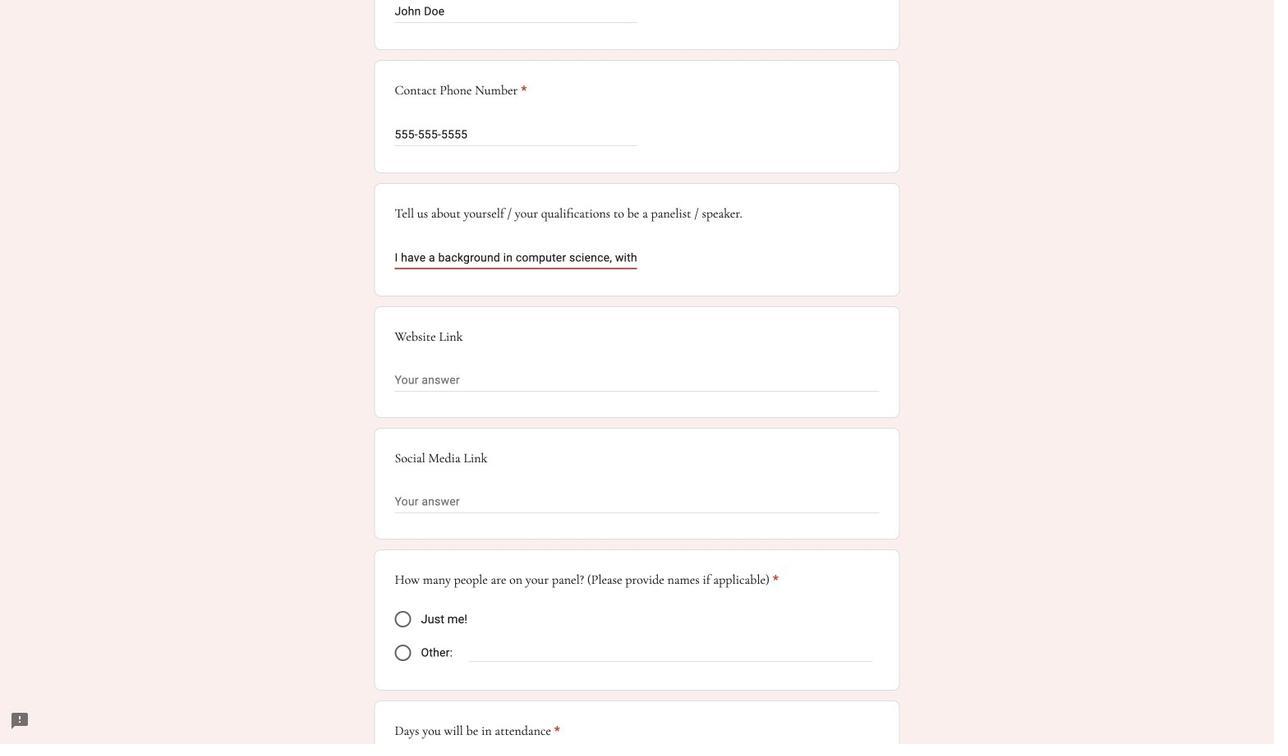 Task type: describe. For each thing, give the bounding box(es) containing it.
just me! image
[[395, 611, 411, 628]]

2 heading from the top
[[395, 570, 779, 590]]

1 heading from the top
[[395, 80, 527, 100]]

2 vertical spatial required question element
[[551, 722, 560, 741]]

0 vertical spatial required question element
[[518, 80, 527, 100]]



Task type: vqa. For each thing, say whether or not it's contained in the screenshot.
Required question element to the right
yes



Task type: locate. For each thing, give the bounding box(es) containing it.
0 vertical spatial heading
[[395, 80, 527, 100]]

required question element
[[518, 80, 527, 100], [770, 570, 779, 590], [551, 722, 560, 741]]

1 vertical spatial heading
[[395, 570, 779, 590]]

None text field
[[395, 125, 637, 145], [395, 248, 637, 268], [395, 493, 880, 513], [395, 125, 637, 145], [395, 248, 637, 268], [395, 493, 880, 513]]

1 vertical spatial required question element
[[770, 570, 779, 590]]

Just me! radio
[[395, 611, 411, 628]]

3 heading from the top
[[395, 722, 560, 741]]

report a problem to google image
[[10, 712, 30, 731]]

2 horizontal spatial required question element
[[770, 570, 779, 590]]

1 horizontal spatial required question element
[[551, 722, 560, 741]]

2 vertical spatial heading
[[395, 722, 560, 741]]

heading
[[395, 80, 527, 100], [395, 570, 779, 590], [395, 722, 560, 741]]

Other response text field
[[469, 643, 873, 662]]

None text field
[[395, 2, 637, 21], [395, 371, 880, 391], [395, 2, 637, 21], [395, 371, 880, 391]]

None radio
[[395, 645, 411, 662]]

0 horizontal spatial required question element
[[518, 80, 527, 100]]



